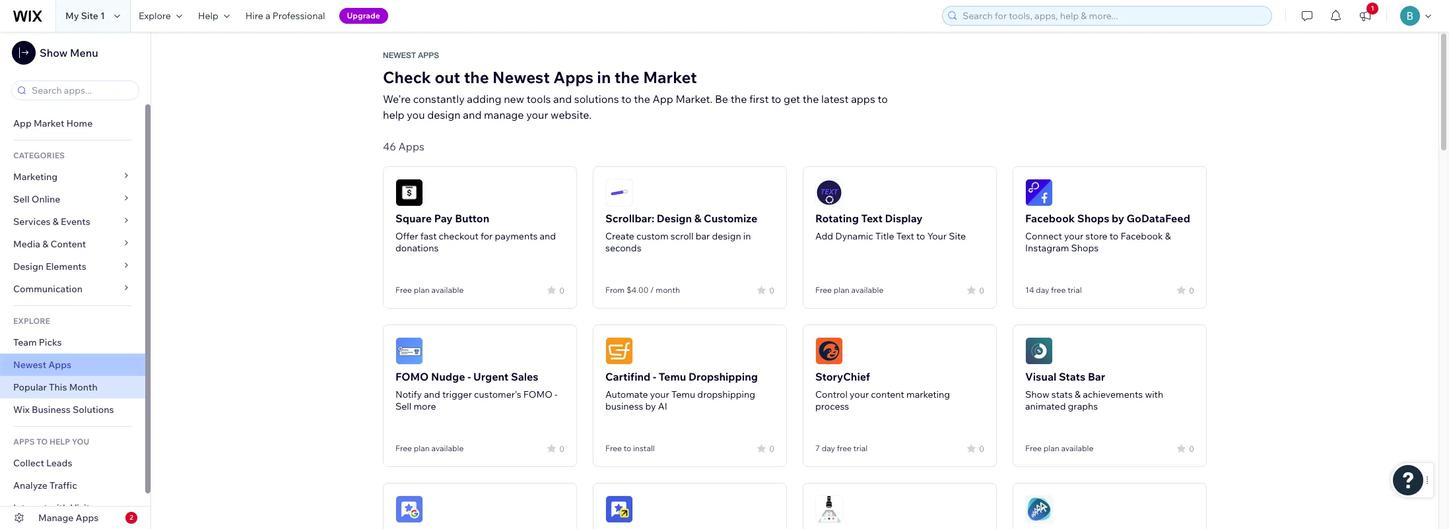 Task type: locate. For each thing, give the bounding box(es) containing it.
shops up store
[[1077, 212, 1109, 225]]

- right cartifind
[[653, 370, 656, 384]]

- right nudge
[[468, 370, 471, 384]]

media & content
[[13, 238, 86, 250]]

help
[[49, 437, 70, 447]]

1 horizontal spatial site
[[949, 230, 966, 242]]

help
[[198, 10, 218, 22]]

/
[[650, 285, 654, 295]]

2 vertical spatial newest
[[13, 359, 46, 371]]

by left ai
[[645, 401, 656, 413]]

1 horizontal spatial design
[[712, 230, 741, 242]]

newest apps up check
[[383, 51, 439, 60]]

1 vertical spatial in
[[743, 230, 751, 242]]

0 vertical spatial trial
[[1068, 285, 1082, 295]]

and inside fomo nudge - urgent sales notify and trigger customer's fomo - sell more
[[424, 389, 440, 401]]

1 horizontal spatial day
[[1036, 285, 1049, 295]]

newest up new
[[493, 67, 550, 87]]

free plan available for show
[[1025, 444, 1094, 454]]

1 horizontal spatial with
[[1145, 389, 1163, 401]]

analyze traffic link
[[0, 475, 145, 497]]

1 vertical spatial design
[[13, 261, 44, 273]]

trial
[[1068, 285, 1082, 295], [854, 444, 868, 454]]

free down the add
[[815, 285, 832, 295]]

0 vertical spatial day
[[1036, 285, 1049, 295]]

0 horizontal spatial by
[[645, 401, 656, 413]]

day right the 14
[[1036, 285, 1049, 295]]

and right payments at the left top
[[540, 230, 556, 242]]

market inside sidebar element
[[34, 118, 64, 129]]

show down visual
[[1025, 389, 1050, 401]]

0 horizontal spatial design
[[427, 108, 461, 121]]

nudge
[[431, 370, 465, 384]]

to left "get"
[[771, 92, 781, 106]]

available down donations
[[431, 285, 464, 295]]

content
[[51, 238, 86, 250]]

we're constantly adding new tools and solutions to the app market. be the first to get the latest apps to help you design and manage your website.
[[383, 92, 888, 121]]

seconds
[[605, 242, 641, 254]]

app market home link
[[0, 112, 145, 135]]

storychief
[[815, 370, 870, 384]]

by left godatafeed
[[1112, 212, 1124, 225]]

month
[[656, 285, 680, 295]]

we're
[[383, 92, 411, 106]]

1 horizontal spatial design
[[657, 212, 692, 225]]

facebook shops by godatafeed connect your store to facebook & instagram shops
[[1025, 212, 1190, 254]]

0 horizontal spatial -
[[468, 370, 471, 384]]

temu right ai
[[671, 389, 695, 401]]

1 horizontal spatial free
[[1051, 285, 1066, 295]]

available for show
[[1061, 444, 1094, 454]]

add
[[815, 230, 833, 242]]

0 for cartifind - temu dropshipping
[[769, 444, 774, 454]]

scrollbar:
[[605, 212, 654, 225]]

0 for facebook shops by godatafeed
[[1189, 286, 1194, 295]]

0 vertical spatial newest apps
[[383, 51, 439, 60]]

your inside cartifind - temu dropshipping automate your temu dropshipping business by ai
[[650, 389, 669, 401]]

newest up check
[[383, 51, 416, 60]]

hire a professional link
[[238, 0, 333, 32]]

your inside we're constantly adding new tools and solutions to the app market. be the first to get the latest apps to help you design and manage your website.
[[526, 108, 548, 121]]

to right apps
[[878, 92, 888, 106]]

0 horizontal spatial day
[[822, 444, 835, 454]]

1 vertical spatial site
[[949, 230, 966, 242]]

in down customize
[[743, 230, 751, 242]]

facebook down godatafeed
[[1121, 230, 1163, 242]]

site right my in the top of the page
[[81, 10, 98, 22]]

0 for square pay button
[[559, 286, 565, 295]]

dropshipping
[[689, 370, 758, 384]]

temu up ai
[[659, 370, 686, 384]]

available for add
[[851, 285, 884, 295]]

&
[[694, 212, 702, 225], [53, 216, 59, 228], [1165, 230, 1171, 242], [42, 238, 48, 250], [1075, 389, 1081, 401]]

1 vertical spatial by
[[645, 401, 656, 413]]

0 vertical spatial design
[[657, 212, 692, 225]]

0 vertical spatial show
[[40, 46, 68, 59]]

plan down 'more'
[[414, 444, 430, 454]]

shops right instagram
[[1071, 242, 1099, 254]]

trial right the 14
[[1068, 285, 1082, 295]]

latest
[[821, 92, 849, 106]]

expedia reviews widget logo image
[[605, 496, 633, 524]]

payments
[[495, 230, 538, 242]]

$4.00
[[627, 285, 649, 295]]

design down "constantly"
[[427, 108, 461, 121]]

free down animated
[[1025, 444, 1042, 454]]

with down traffic
[[49, 502, 68, 514]]

newest apps link
[[0, 354, 145, 376]]

visual
[[1025, 370, 1057, 384]]

to right the solutions
[[621, 92, 632, 106]]

trial for control
[[854, 444, 868, 454]]

available
[[431, 285, 464, 295], [851, 285, 884, 295], [431, 444, 464, 454], [1061, 444, 1094, 454]]

facebook shops by godatafeed logo image
[[1025, 179, 1053, 207]]

0 vertical spatial sell
[[13, 193, 29, 205]]

design down "media"
[[13, 261, 44, 273]]

0 vertical spatial fomo
[[395, 370, 429, 384]]

free for fomo nudge - urgent sales
[[395, 444, 412, 454]]

storychief control your content marketing process
[[815, 370, 950, 413]]

sell inside fomo nudge - urgent sales notify and trigger customer's fomo - sell more
[[395, 401, 411, 413]]

1 vertical spatial free
[[837, 444, 852, 454]]

1 horizontal spatial show
[[1025, 389, 1050, 401]]

free plan available down animated
[[1025, 444, 1094, 454]]

free
[[1051, 285, 1066, 295], [837, 444, 852, 454]]

1 vertical spatial design
[[712, 230, 741, 242]]

trial right 7
[[854, 444, 868, 454]]

- inside cartifind - temu dropshipping automate your temu dropshipping business by ai
[[653, 370, 656, 384]]

bar
[[696, 230, 710, 242]]

popular this month link
[[0, 376, 145, 399]]

site right your
[[949, 230, 966, 242]]

team picks link
[[0, 331, 145, 354]]

0 horizontal spatial trial
[[854, 444, 868, 454]]

fomo up 'notify'
[[395, 370, 429, 384]]

0 horizontal spatial app
[[13, 118, 32, 129]]

media & content link
[[0, 233, 145, 256]]

free down 'notify'
[[395, 444, 412, 454]]

show
[[40, 46, 68, 59], [1025, 389, 1050, 401]]

& inside facebook shops by godatafeed connect your store to facebook & instagram shops
[[1165, 230, 1171, 242]]

by inside facebook shops by godatafeed connect your store to facebook & instagram shops
[[1112, 212, 1124, 225]]

- right customer's in the bottom left of the page
[[555, 389, 558, 401]]

marketing link
[[0, 166, 145, 188]]

team picks
[[13, 337, 62, 349]]

0 vertical spatial text
[[861, 212, 883, 225]]

free
[[395, 285, 412, 295], [815, 285, 832, 295], [395, 444, 412, 454], [605, 444, 622, 454], [1025, 444, 1042, 454]]

team
[[13, 337, 37, 349]]

plan down donations
[[414, 285, 430, 295]]

0 horizontal spatial text
[[861, 212, 883, 225]]

0 for rotating text display
[[979, 286, 984, 295]]

free for shops
[[1051, 285, 1066, 295]]

1 horizontal spatial newest
[[383, 51, 416, 60]]

0 horizontal spatial show
[[40, 46, 68, 59]]

sidebar element
[[0, 32, 151, 530]]

your right automate
[[650, 389, 669, 401]]

2 horizontal spatial newest
[[493, 67, 550, 87]]

content
[[871, 389, 904, 401]]

this
[[49, 382, 67, 394]]

& up 'bar'
[[694, 212, 702, 225]]

sell left online
[[13, 193, 29, 205]]

button
[[455, 212, 489, 225]]

14
[[1025, 285, 1034, 295]]

sell left 'more'
[[395, 401, 411, 413]]

1 horizontal spatial market
[[643, 67, 697, 87]]

services & events
[[13, 216, 90, 228]]

interact
[[13, 502, 47, 514]]

with inside visual stats bar show stats & achievements with animated graphs
[[1145, 389, 1163, 401]]

1 vertical spatial with
[[49, 502, 68, 514]]

apps
[[418, 51, 439, 60], [553, 67, 594, 87], [399, 140, 424, 153], [48, 359, 71, 371], [76, 512, 99, 524]]

your down the tools
[[526, 108, 548, 121]]

0 horizontal spatial facebook
[[1025, 212, 1075, 225]]

market left home
[[34, 118, 64, 129]]

get
[[784, 92, 800, 106]]

1 vertical spatial newest apps
[[13, 359, 71, 371]]

1 vertical spatial market
[[34, 118, 64, 129]]

1 horizontal spatial newest apps
[[383, 51, 439, 60]]

show menu
[[40, 46, 98, 59]]

free plan available down donations
[[395, 285, 464, 295]]

free plan available down 'more'
[[395, 444, 464, 454]]

text down display
[[896, 230, 914, 242]]

0 horizontal spatial newest apps
[[13, 359, 71, 371]]

you
[[407, 108, 425, 121]]

sell online link
[[0, 188, 145, 211]]

free right the 14
[[1051, 285, 1066, 295]]

in inside the scrollbar: design & customize create custom scroll bar design in seconds
[[743, 230, 751, 242]]

1 vertical spatial app
[[13, 118, 32, 129]]

facebook up connect
[[1025, 212, 1075, 225]]

scrollbar: design & customize create custom scroll bar design in seconds
[[605, 212, 758, 254]]

flashlight cursor logo image
[[815, 496, 843, 524]]

sales
[[511, 370, 538, 384]]

the
[[464, 67, 489, 87], [615, 67, 640, 87], [634, 92, 650, 106], [731, 92, 747, 106], [803, 92, 819, 106]]

with right achievements
[[1145, 389, 1163, 401]]

for
[[481, 230, 493, 242]]

plan for show
[[1044, 444, 1060, 454]]

1 horizontal spatial app
[[653, 92, 673, 106]]

0 horizontal spatial newest
[[13, 359, 46, 371]]

app
[[653, 92, 673, 106], [13, 118, 32, 129]]

new
[[504, 92, 524, 106]]

1 horizontal spatial by
[[1112, 212, 1124, 225]]

storychief logo image
[[815, 337, 843, 365]]

available down dynamic
[[851, 285, 884, 295]]

0 horizontal spatial free
[[837, 444, 852, 454]]

more
[[414, 401, 436, 413]]

business
[[605, 401, 643, 413]]

picks
[[39, 337, 62, 349]]

0 horizontal spatial 1
[[100, 10, 105, 22]]

newest
[[383, 51, 416, 60], [493, 67, 550, 87], [13, 359, 46, 371]]

0 horizontal spatial fomo
[[395, 370, 429, 384]]

1 horizontal spatial fomo
[[523, 389, 552, 401]]

design elements
[[13, 261, 86, 273]]

text up 'title'
[[861, 212, 883, 225]]

0 vertical spatial with
[[1145, 389, 1163, 401]]

free right 7
[[837, 444, 852, 454]]

0 vertical spatial free
[[1051, 285, 1066, 295]]

show left menu
[[40, 46, 68, 59]]

design down customize
[[712, 230, 741, 242]]

rotating text display add dynamic title text to your site
[[815, 212, 966, 242]]

1 horizontal spatial 1
[[1371, 4, 1374, 13]]

1 horizontal spatial text
[[896, 230, 914, 242]]

free left install
[[605, 444, 622, 454]]

newest apps down team picks
[[13, 359, 71, 371]]

app up categories
[[13, 118, 32, 129]]

plan for add
[[834, 285, 850, 295]]

show inside button
[[40, 46, 68, 59]]

1 vertical spatial fomo
[[523, 389, 552, 401]]

0 vertical spatial by
[[1112, 212, 1124, 225]]

cartifind
[[605, 370, 651, 384]]

design
[[657, 212, 692, 225], [13, 261, 44, 273]]

to left your
[[916, 230, 925, 242]]

0 horizontal spatial with
[[49, 502, 68, 514]]

trial for shops
[[1068, 285, 1082, 295]]

app market home
[[13, 118, 93, 129]]

and up website.
[[553, 92, 572, 106]]

1 vertical spatial facebook
[[1121, 230, 1163, 242]]

1 horizontal spatial in
[[743, 230, 751, 242]]

plan down animated
[[1044, 444, 1060, 454]]

newest up popular
[[13, 359, 46, 371]]

customer's
[[474, 389, 521, 401]]

events
[[61, 216, 90, 228]]

& down godatafeed
[[1165, 230, 1171, 242]]

your left store
[[1064, 230, 1084, 242]]

available down graphs
[[1061, 444, 1094, 454]]

communication link
[[0, 278, 145, 300]]

1 vertical spatial sell
[[395, 401, 411, 413]]

newest apps
[[383, 51, 439, 60], [13, 359, 71, 371]]

free plan available down dynamic
[[815, 285, 884, 295]]

0 horizontal spatial market
[[34, 118, 64, 129]]

text
[[861, 212, 883, 225], [896, 230, 914, 242]]

app inside sidebar element
[[13, 118, 32, 129]]

site inside rotating text display add dynamic title text to your site
[[949, 230, 966, 242]]

1 horizontal spatial trial
[[1068, 285, 1082, 295]]

plan for urgent
[[414, 444, 430, 454]]

day right 7
[[822, 444, 835, 454]]

market up market.
[[643, 67, 697, 87]]

my
[[65, 10, 79, 22]]

1 horizontal spatial sell
[[395, 401, 411, 413]]

0 for visual stats bar
[[1189, 444, 1194, 454]]

plan down dynamic
[[834, 285, 850, 295]]

app left market.
[[653, 92, 673, 106]]

0 horizontal spatial design
[[13, 261, 44, 273]]

1
[[1371, 4, 1374, 13], [100, 10, 105, 22]]

0 vertical spatial app
[[653, 92, 673, 106]]

1 vertical spatial trial
[[854, 444, 868, 454]]

fomo down sales
[[523, 389, 552, 401]]

sell
[[13, 193, 29, 205], [395, 401, 411, 413]]

2 horizontal spatial -
[[653, 370, 656, 384]]

with inside sidebar element
[[49, 502, 68, 514]]

available for offer
[[431, 285, 464, 295]]

your inside 'storychief control your content marketing process'
[[850, 389, 869, 401]]

to right store
[[1110, 230, 1119, 242]]

rotating text display logo image
[[815, 179, 843, 207]]

0 vertical spatial in
[[597, 67, 611, 87]]

by
[[1112, 212, 1124, 225], [645, 401, 656, 413]]

0 vertical spatial design
[[427, 108, 461, 121]]

7
[[815, 444, 820, 454]]

process
[[815, 401, 849, 413]]

1 vertical spatial day
[[822, 444, 835, 454]]

available down 'more'
[[431, 444, 464, 454]]

0 horizontal spatial in
[[597, 67, 611, 87]]

0 horizontal spatial site
[[81, 10, 98, 22]]

adding
[[467, 92, 502, 106]]

0 for storychief
[[979, 444, 984, 454]]

design up the scroll on the left top
[[657, 212, 692, 225]]

free for visual stats bar
[[1025, 444, 1042, 454]]

in up the solutions
[[597, 67, 611, 87]]

your down storychief
[[850, 389, 869, 401]]

with
[[1145, 389, 1163, 401], [49, 502, 68, 514]]

1 vertical spatial show
[[1025, 389, 1050, 401]]

collect leads
[[13, 458, 72, 469]]

from
[[605, 285, 625, 295]]

market
[[643, 67, 697, 87], [34, 118, 64, 129]]

your
[[927, 230, 947, 242]]

free for rotating text display
[[815, 285, 832, 295]]

and right 'notify'
[[424, 389, 440, 401]]

0 horizontal spatial sell
[[13, 193, 29, 205]]

& right stats on the right of the page
[[1075, 389, 1081, 401]]

free down donations
[[395, 285, 412, 295]]

0 vertical spatial shops
[[1077, 212, 1109, 225]]

day
[[1036, 285, 1049, 295], [822, 444, 835, 454]]

1 vertical spatial text
[[896, 230, 914, 242]]



Task type: vqa. For each thing, say whether or not it's contained in the screenshot.
the 0 related to Cartifind - Temu Dropshipping
yes



Task type: describe. For each thing, give the bounding box(es) containing it.
1 horizontal spatial facebook
[[1121, 230, 1163, 242]]

business
[[32, 404, 71, 416]]

leads
[[46, 458, 72, 469]]

urgent
[[473, 370, 509, 384]]

rotating
[[815, 212, 859, 225]]

apps right manage at the left
[[76, 512, 99, 524]]

constantly
[[413, 92, 465, 106]]

& inside the scrollbar: design & customize create custom scroll bar design in seconds
[[694, 212, 702, 225]]

& left events on the top left
[[53, 216, 59, 228]]

solutions
[[73, 404, 114, 416]]

mega animated cursor effects logo image
[[1025, 496, 1053, 524]]

scroll
[[671, 230, 694, 242]]

professional
[[272, 10, 325, 22]]

explore
[[13, 316, 50, 326]]

popular
[[13, 382, 47, 394]]

newest inside newest apps link
[[13, 359, 46, 371]]

0 vertical spatial facebook
[[1025, 212, 1075, 225]]

plan for offer
[[414, 285, 430, 295]]

square pay button offer fast checkout for payments and donations
[[395, 212, 556, 254]]

Search apps... field
[[28, 81, 135, 100]]

scrollbar: design & customize logo image
[[605, 179, 633, 207]]

a
[[265, 10, 270, 22]]

visual stats bar logo image
[[1025, 337, 1053, 365]]

elements
[[46, 261, 86, 273]]

upgrade
[[347, 11, 380, 20]]

1 horizontal spatial -
[[555, 389, 558, 401]]

the right "get"
[[803, 92, 819, 106]]

manage
[[38, 512, 74, 524]]

to inside facebook shops by godatafeed connect your store to facebook & instagram shops
[[1110, 230, 1119, 242]]

fast
[[420, 230, 437, 242]]

traffic
[[50, 480, 77, 492]]

media
[[13, 238, 40, 250]]

1 vertical spatial newest
[[493, 67, 550, 87]]

free for control
[[837, 444, 852, 454]]

solutions
[[574, 92, 619, 106]]

the up 'adding'
[[464, 67, 489, 87]]

analyze
[[13, 480, 48, 492]]

0 for scrollbar: design & customize
[[769, 286, 774, 295]]

design inside the scrollbar: design & customize create custom scroll bar design in seconds
[[657, 212, 692, 225]]

free for cartifind - temu dropshipping
[[605, 444, 622, 454]]

newest apps inside sidebar element
[[13, 359, 71, 371]]

graphs
[[1068, 401, 1098, 413]]

hire a professional
[[245, 10, 325, 22]]

free plan available for offer
[[395, 285, 464, 295]]

free for square pay button
[[395, 285, 412, 295]]

sell inside sell online link
[[13, 193, 29, 205]]

and down 'adding'
[[463, 108, 482, 121]]

0 vertical spatial market
[[643, 67, 697, 87]]

cartifind - temu dropshipping logo image
[[605, 337, 633, 365]]

dropshipping
[[697, 389, 755, 401]]

home
[[66, 118, 93, 129]]

connect
[[1025, 230, 1062, 242]]

check out the newest apps in the market
[[383, 67, 697, 87]]

instagram
[[1025, 242, 1069, 254]]

title
[[875, 230, 894, 242]]

checkout
[[439, 230, 479, 242]]

1 button
[[1351, 0, 1380, 32]]

pay
[[434, 212, 453, 225]]

ai
[[658, 401, 667, 413]]

by inside cartifind - temu dropshipping automate your temu dropshipping business by ai
[[645, 401, 656, 413]]

1 vertical spatial shops
[[1071, 242, 1099, 254]]

online
[[32, 193, 60, 205]]

customize
[[704, 212, 758, 225]]

explore
[[139, 10, 171, 22]]

apps
[[13, 437, 35, 447]]

your inside facebook shops by godatafeed connect your store to facebook & instagram shops
[[1064, 230, 1084, 242]]

fomo nudge - urgent sales notify and trigger customer's fomo - sell more
[[395, 370, 558, 413]]

1 vertical spatial temu
[[671, 389, 695, 401]]

& right "media"
[[42, 238, 48, 250]]

0 vertical spatial temu
[[659, 370, 686, 384]]

0 vertical spatial newest
[[383, 51, 416, 60]]

custom
[[636, 230, 669, 242]]

notify
[[395, 389, 422, 401]]

to left install
[[624, 444, 631, 454]]

dynamic
[[835, 230, 873, 242]]

apps up 'this'
[[48, 359, 71, 371]]

0 vertical spatial site
[[81, 10, 98, 22]]

wix
[[13, 404, 30, 416]]

free plan available for add
[[815, 285, 884, 295]]

interact with visitors link
[[0, 497, 145, 520]]

tools
[[527, 92, 551, 106]]

and inside square pay button offer fast checkout for payments and donations
[[540, 230, 556, 242]]

help button
[[190, 0, 238, 32]]

Search for tools, apps, help & more... field
[[959, 7, 1268, 25]]

you
[[72, 437, 89, 447]]

communication
[[13, 283, 85, 295]]

apps up the solutions
[[553, 67, 594, 87]]

design inside the scrollbar: design & customize create custom scroll bar design in seconds
[[712, 230, 741, 242]]

website.
[[551, 108, 592, 121]]

fomo nudge - urgent sales logo image
[[395, 337, 423, 365]]

menu
[[70, 46, 98, 59]]

automate
[[605, 389, 648, 401]]

show inside visual stats bar show stats & achievements with animated graphs
[[1025, 389, 1050, 401]]

to inside rotating text display add dynamic title text to your site
[[916, 230, 925, 242]]

upgrade button
[[339, 8, 388, 24]]

& inside visual stats bar show stats & achievements with animated graphs
[[1075, 389, 1081, 401]]

cartifind - temu dropshipping automate your temu dropshipping business by ai
[[605, 370, 758, 413]]

2
[[130, 514, 133, 522]]

out
[[435, 67, 460, 87]]

0 for fomo nudge - urgent sales
[[559, 444, 565, 454]]

the up we're constantly adding new tools and solutions to the app market. be the first to get the latest apps to help you design and manage your website.
[[615, 67, 640, 87]]

design inside we're constantly adding new tools and solutions to the app market. be the first to get the latest apps to help you design and manage your website.
[[427, 108, 461, 121]]

stats
[[1059, 370, 1086, 384]]

google reviews widget logo image
[[395, 496, 423, 524]]

design inside sidebar element
[[13, 261, 44, 273]]

available for urgent
[[431, 444, 464, 454]]

collect
[[13, 458, 44, 469]]

marketing
[[13, 171, 58, 183]]

bar
[[1088, 370, 1105, 384]]

first
[[749, 92, 769, 106]]

achievements
[[1083, 389, 1143, 401]]

14 day free trial
[[1025, 285, 1082, 295]]

visual stats bar show stats & achievements with animated graphs
[[1025, 370, 1163, 413]]

square pay button logo image
[[395, 179, 423, 207]]

stats
[[1052, 389, 1073, 401]]

check
[[383, 67, 431, 87]]

apps right 46
[[399, 140, 424, 153]]

display
[[885, 212, 923, 225]]

1 inside button
[[1371, 4, 1374, 13]]

manage apps
[[38, 512, 99, 524]]

store
[[1086, 230, 1108, 242]]

hire
[[245, 10, 263, 22]]

apps up out
[[418, 51, 439, 60]]

sell online
[[13, 193, 60, 205]]

services & events link
[[0, 211, 145, 233]]

categories
[[13, 151, 65, 160]]

the right be
[[731, 92, 747, 106]]

apps to help you
[[13, 437, 89, 447]]

interact with visitors
[[13, 502, 104, 514]]

app inside we're constantly adding new tools and solutions to the app market. be the first to get the latest apps to help you design and manage your website.
[[653, 92, 673, 106]]

offer
[[395, 230, 418, 242]]

trigger
[[442, 389, 472, 401]]

square
[[395, 212, 432, 225]]

free plan available for urgent
[[395, 444, 464, 454]]

install
[[633, 444, 655, 454]]

services
[[13, 216, 51, 228]]

day for shops
[[1036, 285, 1049, 295]]

godatafeed
[[1127, 212, 1190, 225]]

46
[[383, 140, 396, 153]]

day for control
[[822, 444, 835, 454]]

the right the solutions
[[634, 92, 650, 106]]



